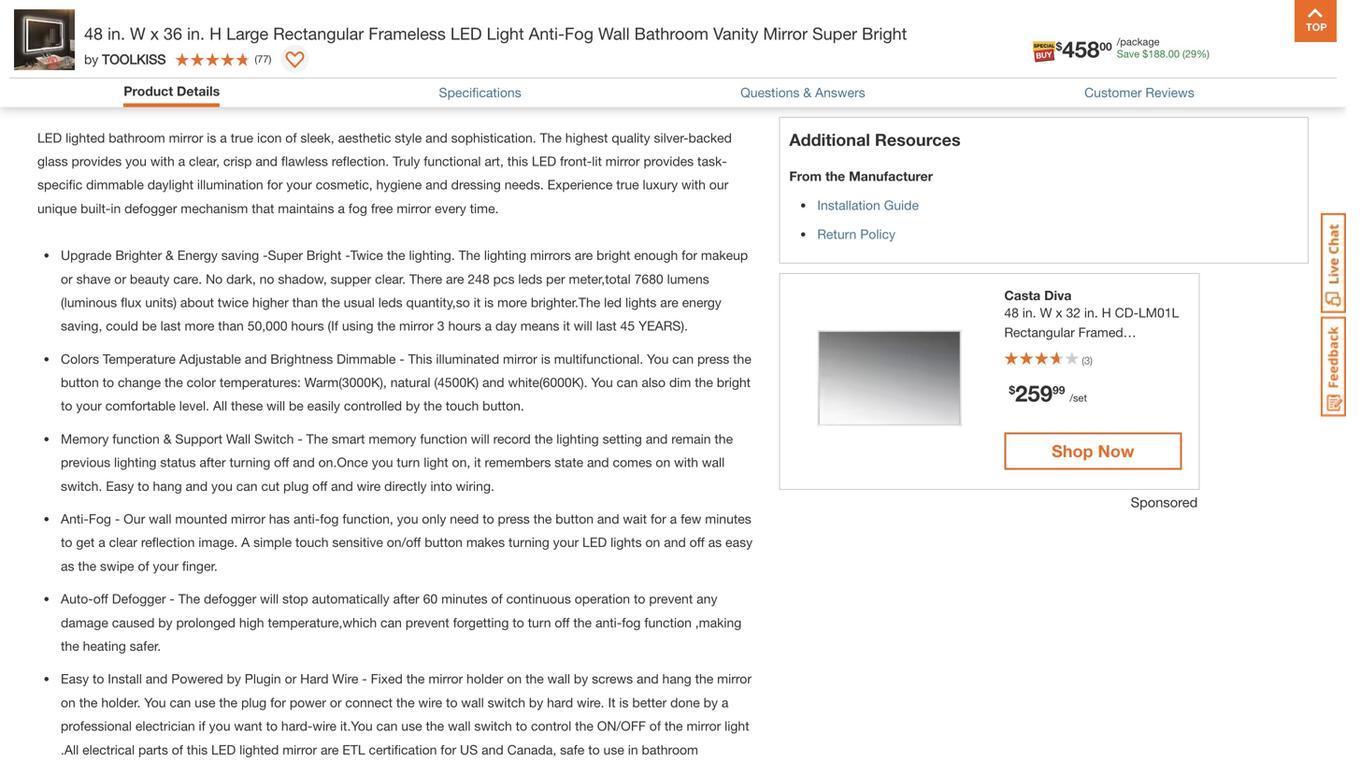 Task type: locate. For each thing, give the bounding box(es) containing it.
0 horizontal spatial product
[[9, 22, 73, 42]]

you inside "easy to install and powered by plugin or hard wire - fixed the mirror holder on the wall by screws and hang the mirror on the holder. you can use the plug for power or connect the wire to wall switch by hard wire. it is better done by a professional electrician if you want to hard-wire it.you can use the wall switch to control the on/off of the mirror light .all electrical parts of this led lighted mirror are etl certification for us and canada, safe to use in bathr"
[[144, 695, 166, 710]]

0 horizontal spatial bright
[[306, 247, 342, 263]]

customer reviews button
[[1085, 85, 1195, 100], [1085, 85, 1195, 100]]

light inside memory function & support wall switch - the smart memory function will record the lighting setting and remain the previous lighting status after turning off and on.once you turn light on, it remembers state and comes on with wall switch. easy to hang and you can cut plug off and wire directly into wiring.
[[424, 455, 448, 470]]

from the manufacturer
[[789, 168, 933, 184]]

0 vertical spatial h
[[209, 23, 222, 43]]

1 vertical spatial h
[[1102, 305, 1111, 320]]

off down few
[[690, 535, 705, 550]]

( for ( 77 )
[[255, 53, 257, 65]]

button inside colors temperature adjustable and brightness dimmable - this illuminated mirror is multifunctional. you can press the button to change the color temperatures: warm(3000k), natural (4500k) and white(6000k). you can also dim the bright to your comfortable level. all these will be easily controlled by the touch button.
[[61, 375, 99, 390]]

wall inside casta diva 48 in. w x 32 in. h cd-lm01l rectangular framed dimmable wall mount bathroom vanity mirror in black
[[1067, 344, 1092, 359]]

) for ( 77 )
[[269, 53, 271, 65]]

easy inside "easy to install and powered by plugin or hard wire - fixed the mirror holder on the wall by screws and hang the mirror on the holder. you can use the plug for power or connect the wire to wall switch by hard wire. it is better done by a professional electrician if you want to hard-wire it.you can use the wall switch to control the on/off of the mirror light .all electrical parts of this led lighted mirror are etl certification for us and canada, safe to use in bathr"
[[61, 671, 89, 686]]

fog right light
[[565, 23, 594, 43]]

defogger inside led lighted bathroom mirror is a true icon of sleek, aesthetic style and sophistication. the highest quality silver-backed glass provides you with a clear, crisp and flawless reflection. truly functional art, this led front-lit mirror provides task- specific dimmable daylight illumination for your cosmetic, hygiene and dressing needs. experience true luxury with our unique built-in defogger mechanism that maintains a fog free mirror every time.
[[124, 200, 177, 216]]

0 vertical spatial defogger
[[124, 200, 177, 216]]

super up answers
[[812, 23, 857, 43]]

you down multifunctional.
[[591, 375, 613, 390]]

anti- right has
[[294, 511, 320, 526]]

( inside /package save $ 188 . 00 ( 29 %)
[[1183, 48, 1185, 60]]

dim
[[669, 375, 691, 390]]

1 vertical spatial lights
[[611, 535, 642, 550]]

1 vertical spatial than
[[218, 318, 244, 333]]

return
[[817, 226, 857, 241]]

2 vertical spatial with
[[674, 455, 698, 470]]

0 horizontal spatial plug
[[241, 695, 267, 710]]

1 vertical spatial it
[[563, 318, 570, 333]]

0 horizontal spatial bathroom
[[634, 23, 709, 43]]

lighting left the status
[[114, 455, 157, 470]]

minutes inside anti-fog - our wall mounted mirror has anti-fog function, you only need to press the button and wait for a few minutes to get a clear reflection image. a simple touch sensitive on/off button makes turning your led lights on and off as easy as the swipe of your finger.
[[705, 511, 752, 526]]

1 vertical spatial easy
[[61, 671, 89, 686]]

rectangular down "32"
[[1004, 324, 1075, 340]]

in inside casta diva 48 in. w x 32 in. h cd-lm01l rectangular framed dimmable wall mount bathroom vanity mirror in black
[[1143, 364, 1153, 379]]

/package
[[1117, 36, 1160, 48]]

turning inside anti-fog - our wall mounted mirror has anti-fog function, you only need to press the button and wait for a few minutes to get a clear reflection image. a simple touch sensitive on/off button makes turning your led lights on and off as easy as the swipe of your finger.
[[509, 535, 550, 550]]

level.
[[179, 398, 209, 413]]

off inside anti-fog - our wall mounted mirror has anti-fog function, you only need to press the button and wait for a few minutes to get a clear reflection image. a simple touch sensitive on/off button makes turning your led lights on and off as easy as the swipe of your finger.
[[690, 535, 705, 550]]

also
[[642, 375, 666, 390]]

lighting up state
[[557, 431, 599, 446]]

product details button
[[0, 0, 1346, 70], [124, 83, 220, 102], [124, 83, 220, 99]]

w inside casta diva 48 in. w x 32 in. h cd-lm01l rectangular framed dimmable wall mount bathroom vanity mirror in black
[[1040, 305, 1052, 320]]

0 horizontal spatial you
[[144, 695, 166, 710]]

1 horizontal spatial vanity
[[1066, 364, 1101, 379]]

provides
[[72, 153, 122, 169], [644, 153, 694, 169]]

lighted down want
[[239, 742, 279, 757]]

turn inside memory function & support wall switch - the smart memory function will record the lighting setting and remain the previous lighting status after turning off and on.once you turn light on, it remembers state and comes on with wall switch. easy to hang and you can cut plug off and wire directly into wiring.
[[397, 455, 420, 470]]

bright inside colors temperature adjustable and brightness dimmable - this illuminated mirror is multifunctional. you can press the button to change the color temperatures: warm(3000k), natural (4500k) and white(6000k). you can also dim the bright to your comfortable level. all these will be easily controlled by the touch button.
[[717, 375, 751, 390]]

details up by toolkiss on the left top of the page
[[78, 22, 133, 42]]

& left answers
[[803, 85, 812, 100]]

0 vertical spatial bright
[[597, 247, 631, 263]]

meter,total
[[569, 271, 631, 286]]

lights inside anti-fog - our wall mounted mirror has anti-fog function, you only need to press the button and wait for a few minutes to get a clear reflection image. a simple touch sensitive on/off button makes turning your led lights on and off as easy as the swipe of your finger.
[[611, 535, 642, 550]]

a right done
[[722, 695, 729, 710]]

2 vertical spatial it
[[474, 455, 481, 470]]

turn for light
[[397, 455, 420, 470]]

$ for 458
[[1056, 40, 1062, 53]]

defogger down daylight
[[124, 200, 177, 216]]

0 horizontal spatial press
[[498, 511, 530, 526]]

button.
[[483, 398, 524, 413]]

00
[[1100, 40, 1112, 53], [1168, 48, 1180, 60]]

display image
[[285, 51, 304, 70]]

0 horizontal spatial mirror
[[763, 23, 808, 43]]

off down switch
[[274, 455, 289, 470]]

29
[[1185, 48, 1197, 60]]

1 vertical spatial anti-
[[61, 511, 89, 526]]

the inside memory function & support wall switch - the smart memory function will record the lighting setting and remain the previous lighting status after turning off and on.once you turn light on, it remembers state and comes on with wall switch. easy to hang and you can cut plug off and wire directly into wiring.
[[306, 431, 328, 446]]

& up the status
[[163, 431, 172, 446]]

swipe
[[100, 558, 134, 574]]

bathroom inside casta diva 48 in. w x 32 in. h cd-lm01l rectangular framed dimmable wall mount bathroom vanity mirror in black
[[1004, 364, 1062, 379]]

lit
[[592, 153, 602, 169]]

in down on/off
[[628, 742, 638, 757]]

as up auto-
[[61, 558, 74, 574]]

bathroom
[[109, 130, 165, 145]]

0 vertical spatial turning
[[230, 455, 270, 470]]

1 horizontal spatial press
[[697, 351, 730, 366]]

natural
[[391, 375, 431, 390]]

will left record
[[471, 431, 490, 446]]

2 horizontal spatial fog
[[622, 615, 641, 630]]

touch right simple
[[295, 535, 329, 550]]

minutes inside auto-off defogger - the defogger will stop automatically after 60 minutes of continuous operation to prevent any damage caused by prolonged high temperature,which can prevent forgetting to turn off the anti-fog function ,making the heating safer.
[[441, 591, 488, 606]]

1 horizontal spatial mirror
[[1105, 364, 1139, 379]]

button down only
[[425, 535, 463, 550]]

sleek,
[[300, 130, 334, 145]]

turn inside auto-off defogger - the defogger will stop automatically after 60 minutes of continuous operation to prevent any damage caused by prolonged high temperature,which can prevent forgetting to turn off the anti-fog function ,making the heating safer.
[[528, 615, 551, 630]]

the inside upgrade brighter & energy saving -super bright -twice the lighting. the lighting mirrors are bright enough for makeup or shave or beauty care. no dark, no shadow, supper clear. there are 248 pcs leds per meter,total 7680 lumens (luminous flux units) about twice higher than the usual leds quantity,so it is more brighter.the led lights are energy saving, could be last more than 50,000 hours (if using the mirror 3 hours a day means it will last 45 years).
[[459, 247, 481, 263]]

of right icon
[[285, 130, 297, 145]]

easy
[[106, 478, 134, 494], [61, 671, 89, 686]]

anti- down operation
[[596, 615, 622, 630]]

wiring.
[[456, 478, 494, 494]]

is inside "easy to install and powered by plugin or hard wire - fixed the mirror holder on the wall by screws and hang the mirror on the holder. you can use the plug for power or connect the wire to wall switch by hard wire. it is better done by a professional electrician if you want to hard-wire it.you can use the wall switch to control the on/off of the mirror light .all electrical parts of this led lighted mirror are etl certification for us and canada, safe to use in bathr"
[[619, 695, 629, 710]]

your down reflection
[[153, 558, 179, 574]]

fog inside anti-fog - our wall mounted mirror has anti-fog function, you only need to press the button and wait for a few minutes to get a clear reflection image. a simple touch sensitive on/off button makes turning your led lights on and off as easy as the swipe of your finger.
[[320, 511, 339, 526]]

luxury
[[643, 177, 678, 192]]

0 horizontal spatial defogger
[[124, 200, 177, 216]]

is up clear,
[[207, 130, 216, 145]]

shop now
[[1052, 441, 1135, 461]]

0 horizontal spatial in
[[111, 200, 121, 216]]

upgrade
[[61, 247, 112, 263]]

framed
[[1079, 324, 1124, 340]]

2 horizontal spatial wire
[[418, 695, 442, 710]]

0 horizontal spatial 3
[[437, 318, 445, 333]]

last down units)
[[160, 318, 181, 333]]

by
[[84, 51, 98, 67], [406, 398, 420, 413], [158, 615, 173, 630], [227, 671, 241, 686], [574, 671, 588, 686], [529, 695, 543, 710], [704, 695, 718, 710]]

of right the swipe
[[138, 558, 149, 574]]

plug inside memory function & support wall switch - the smart memory function will record the lighting setting and remain the previous lighting status after turning off and on.once you turn light on, it remembers state and comes on with wall switch. easy to hang and you can cut plug off and wire directly into wiring.
[[283, 478, 309, 494]]

2 horizontal spatial function
[[644, 615, 692, 630]]

or left shave
[[61, 271, 73, 286]]

backed
[[689, 130, 732, 145]]

are left 248
[[446, 271, 464, 286]]

lumens
[[667, 271, 709, 286]]

1 horizontal spatial minutes
[[705, 511, 752, 526]]

wall inside memory function & support wall switch - the smart memory function will record the lighting setting and remain the previous lighting status after turning off and on.once you turn light on, it remembers state and comes on with wall switch. easy to hang and you can cut plug off and wire directly into wiring.
[[226, 431, 251, 446]]

48
[[84, 23, 103, 43], [1004, 305, 1019, 320]]

the up 248
[[459, 247, 481, 263]]

0 vertical spatial true
[[231, 130, 253, 145]]

1 horizontal spatial defogger
[[204, 591, 256, 606]]

1 horizontal spatial after
[[393, 591, 420, 606]]

large
[[226, 23, 269, 43]]

1 vertical spatial 48
[[1004, 305, 1019, 320]]

is inside colors temperature adjustable and brightness dimmable - this illuminated mirror is multifunctional. you can press the button to change the color temperatures: warm(3000k), natural (4500k) and white(6000k). you can also dim the bright to your comfortable level. all these will be easily controlled by the touch button.
[[541, 351, 551, 366]]

functional
[[424, 153, 481, 169]]

$ inside $ 259 99 /set
[[1009, 383, 1015, 396]]

wall
[[598, 23, 630, 43], [1067, 344, 1092, 359], [226, 431, 251, 446]]

0 horizontal spatial wall
[[226, 431, 251, 446]]

minutes up easy
[[705, 511, 752, 526]]

turning right makes
[[509, 535, 550, 550]]

0 vertical spatial fog
[[565, 23, 594, 43]]

a down 'cosmetic,'
[[338, 200, 345, 216]]

0 vertical spatial touch
[[446, 398, 479, 413]]

wall up reflection
[[149, 511, 172, 526]]

0 vertical spatial after
[[199, 455, 226, 470]]

use up if
[[195, 695, 215, 710]]

1 horizontal spatial )
[[1090, 354, 1093, 366]]

of up forgetting
[[491, 591, 503, 606]]

reflection.
[[332, 153, 389, 169]]

/package save $ 188 . 00 ( 29 %)
[[1117, 36, 1210, 60]]

48 up by toolkiss on the left top of the page
[[84, 23, 103, 43]]

hours up illuminated
[[448, 318, 481, 333]]

1 horizontal spatial you
[[591, 375, 613, 390]]

can
[[673, 351, 694, 366], [617, 375, 638, 390], [236, 478, 258, 494], [381, 615, 402, 630], [170, 695, 191, 710], [376, 718, 398, 734]]

for
[[267, 177, 283, 192], [682, 247, 698, 263], [651, 511, 666, 526], [270, 695, 286, 710], [441, 742, 456, 757]]

lights down 7680
[[625, 294, 657, 310]]

0 vertical spatial super
[[812, 23, 857, 43]]

$ inside $ 458 00
[[1056, 40, 1062, 53]]

in. right "32"
[[1085, 305, 1098, 320]]

super
[[812, 23, 857, 43], [268, 247, 303, 263]]

2 provides from the left
[[644, 153, 694, 169]]

1 horizontal spatial leds
[[518, 271, 543, 286]]

for left the us
[[441, 742, 456, 757]]

for up that
[[267, 177, 283, 192]]

lights down wait
[[611, 535, 642, 550]]

anti- inside anti-fog - our wall mounted mirror has anti-fog function, you only need to press the button and wait for a few minutes to get a clear reflection image. a simple touch sensitive on/off button makes turning your led lights on and off as easy as the swipe of your finger.
[[61, 511, 89, 526]]

$ left 99
[[1009, 383, 1015, 396]]

leds down clear.
[[378, 294, 403, 310]]

2 horizontal spatial wall
[[1067, 344, 1092, 359]]

forgetting
[[453, 615, 509, 630]]

energy
[[177, 247, 218, 263]]

with left the 'our'
[[682, 177, 706, 192]]

lights
[[625, 294, 657, 310], [611, 535, 642, 550]]

1 vertical spatial as
[[61, 558, 74, 574]]

2 horizontal spatial $
[[1143, 48, 1148, 60]]

auto-
[[61, 591, 93, 606]]

anti- up get at the bottom left of the page
[[61, 511, 89, 526]]

(
[[1183, 48, 1185, 60], [255, 53, 257, 65], [1082, 354, 1085, 366]]

light inside "easy to install and powered by plugin or hard wire - fixed the mirror holder on the wall by screws and hang the mirror on the holder. you can use the plug for power or connect the wire to wall switch by hard wire. it is better done by a professional electrician if you want to hard-wire it.you can use the wall switch to control the on/off of the mirror light .all electrical parts of this led lighted mirror are etl certification for us and canada, safe to use in bathr"
[[725, 718, 750, 734]]

1 vertical spatial &
[[165, 247, 174, 263]]

0 horizontal spatial function
[[112, 431, 160, 446]]

super up the shadow, at the left of the page
[[268, 247, 303, 263]]

you
[[647, 351, 669, 366], [591, 375, 613, 390], [144, 695, 166, 710]]

2 horizontal spatial you
[[647, 351, 669, 366]]

w down the diva
[[1040, 305, 1052, 320]]

plug inside "easy to install and powered by plugin or hard wire - fixed the mirror holder on the wall by screws and hang the mirror on the holder. you can use the plug for power or connect the wire to wall switch by hard wire. it is better done by a professional electrician if you want to hard-wire it.you can use the wall switch to control the on/off of the mirror light .all electrical parts of this led lighted mirror are etl certification for us and canada, safe to use in bathr"
[[241, 695, 267, 710]]

0 horizontal spatial fog
[[89, 511, 111, 526]]

1 horizontal spatial 00
[[1168, 48, 1180, 60]]

prevent down the 60
[[406, 615, 449, 630]]

rectangular inside casta diva 48 in. w x 32 in. h cd-lm01l rectangular framed dimmable wall mount bathroom vanity mirror in black
[[1004, 324, 1075, 340]]

fog
[[565, 23, 594, 43], [89, 511, 111, 526]]

in down 'lm01l'
[[1143, 364, 1153, 379]]

0 horizontal spatial 48
[[84, 23, 103, 43]]

0 vertical spatial anti-
[[529, 23, 565, 43]]

lighting up "pcs"
[[484, 247, 527, 263]]

1 vertical spatial mirror
[[1105, 364, 1139, 379]]

1 horizontal spatial hours
[[448, 318, 481, 333]]

0 vertical spatial prevent
[[649, 591, 693, 606]]

0 horizontal spatial provides
[[72, 153, 122, 169]]

you up "electrician" on the left of page
[[144, 695, 166, 710]]

0 horizontal spatial easy
[[61, 671, 89, 686]]

1 vertical spatial turning
[[509, 535, 550, 550]]

temperature
[[103, 351, 176, 366]]

on up professional
[[61, 695, 76, 710]]

mirror down done
[[687, 718, 721, 734]]

upgrade brighter & energy saving -super bright -twice the lighting. the lighting mirrors are bright enough for makeup or shave or beauty care. no dark, no shadow, supper clear. there are 248 pcs leds per meter,total 7680 lumens (luminous flux units) about twice higher than the usual leds quantity,so it is more brighter.the led lights are energy saving, could be last more than 50,000 hours (if using the mirror 3 hours a day means it will last 45 years).
[[61, 247, 748, 333]]

this
[[408, 351, 432, 366]]

time.
[[470, 200, 499, 216]]

will inside memory function & support wall switch - the smart memory function will record the lighting setting and remain the previous lighting status after turning off and on.once you turn light on, it remembers state and comes on with wall switch. easy to hang and you can cut plug off and wire directly into wiring.
[[471, 431, 490, 446]]

remain
[[672, 431, 711, 446]]

) left mount at right top
[[1090, 354, 1093, 366]]

now
[[1098, 441, 1135, 461]]

mirror down day
[[503, 351, 537, 366]]

a inside upgrade brighter & energy saving -super bright -twice the lighting. the lighting mirrors are bright enough for makeup or shave or beauty care. no dark, no shadow, supper clear. there are 248 pcs leds per meter,total 7680 lumens (luminous flux units) about twice higher than the usual leds quantity,so it is more brighter.the led lights are energy saving, could be last more than 50,000 hours (if using the mirror 3 hours a day means it will last 45 years).
[[485, 318, 492, 333]]

fog inside anti-fog - our wall mounted mirror has anti-fog function, you only need to press the button and wait for a few minutes to get a clear reflection image. a simple touch sensitive on/off button makes turning your led lights on and off as easy as the swipe of your finger.
[[89, 511, 111, 526]]

- up the supper
[[345, 247, 350, 263]]

it
[[474, 294, 481, 310], [563, 318, 570, 333], [474, 455, 481, 470]]

1 hours from the left
[[291, 318, 324, 333]]

provides up dimmable
[[72, 153, 122, 169]]

bright inside upgrade brighter & energy saving -super bright -twice the lighting. the lighting mirrors are bright enough for makeup or shave or beauty care. no dark, no shadow, supper clear. there are 248 pcs leds per meter,total 7680 lumens (luminous flux units) about twice higher than the usual leds quantity,so it is more brighter.the led lights are energy saving, could be last more than 50,000 hours (if using the mirror 3 hours a day means it will last 45 years).
[[597, 247, 631, 263]]

1 vertical spatial light
[[725, 718, 750, 734]]

anti- inside anti-fog - our wall mounted mirror has anti-fog function, you only need to press the button and wait for a few minutes to get a clear reflection image. a simple touch sensitive on/off button makes turning your led lights on and off as easy as the swipe of your finger.
[[294, 511, 320, 526]]

0 horizontal spatial super
[[268, 247, 303, 263]]

change
[[118, 375, 161, 390]]

0 horizontal spatial 00
[[1100, 40, 1112, 53]]

& inside upgrade brighter & energy saving -super bright -twice the lighting. the lighting mirrors are bright enough for makeup or shave or beauty care. no dark, no shadow, supper clear. there are 248 pcs leds per meter,total 7680 lumens (luminous flux units) about twice higher than the usual leds quantity,so it is more brighter.the led lights are energy saving, could be last more than 50,000 hours (if using the mirror 3 hours a day means it will last 45 years).
[[165, 247, 174, 263]]

support
[[175, 431, 223, 446]]

248
[[468, 271, 490, 286]]

1 vertical spatial fog
[[320, 511, 339, 526]]

hard
[[300, 671, 329, 686]]

on down wait
[[646, 535, 660, 550]]

wire inside memory function & support wall switch - the smart memory function will record the lighting setting and remain the previous lighting status after turning off and on.once you turn light on, it remembers state and comes on with wall switch. easy to hang and you can cut plug off and wire directly into wiring.
[[357, 478, 381, 494]]

diva
[[1044, 287, 1072, 303]]

mirror inside anti-fog - our wall mounted mirror has anti-fog function, you only need to press the button and wait for a few minutes to get a clear reflection image. a simple touch sensitive on/off button makes turning your led lights on and off as easy as the swipe of your finger.
[[231, 511, 265, 526]]

if
[[199, 718, 205, 734]]

( for ( 3 )
[[1082, 354, 1085, 366]]

with down remain
[[674, 455, 698, 470]]

& for upgrade brighter & energy saving -super bright -twice the lighting. the lighting mirrors are bright enough for makeup or shave or beauty care. no dark, no shadow, supper clear. there are 248 pcs leds per meter,total 7680 lumens (luminous flux units) about twice higher than the usual leds quantity,so it is more brighter.the led lights are energy saving, could be last more than 50,000 hours (if using the mirror 3 hours a day means it will last 45 years).
[[165, 247, 174, 263]]

0 vertical spatial as
[[708, 535, 722, 550]]

product details up by toolkiss on the left top of the page
[[9, 22, 133, 42]]

you
[[125, 153, 147, 169], [372, 455, 393, 470], [211, 478, 233, 494], [397, 511, 418, 526], [209, 718, 230, 734]]

wire up "certification" at left
[[418, 695, 442, 710]]

0 horizontal spatial true
[[231, 130, 253, 145]]

top button
[[1295, 0, 1337, 42]]

0 horizontal spatial lighting
[[114, 455, 157, 470]]

is inside led lighted bathroom mirror is a true icon of sleek, aesthetic style and sophistication. the highest quality silver-backed glass provides you with a clear, crisp and flawless reflection. truly functional art, this led front-lit mirror provides task- specific dimmable daylight illumination for your cosmetic, hygiene and dressing needs. experience true luxury with our unique built-in defogger mechanism that maintains a fog free mirror every time.
[[207, 130, 216, 145]]

0 horizontal spatial turning
[[230, 455, 270, 470]]

$ for 259
[[1009, 383, 1015, 396]]

1 horizontal spatial fog
[[349, 200, 367, 216]]

be
[[142, 318, 157, 333], [289, 398, 304, 413]]

our
[[124, 511, 145, 526]]

warm(3000k),
[[304, 375, 387, 390]]

you up also
[[647, 351, 669, 366]]

experience
[[548, 177, 613, 192]]

easily
[[307, 398, 340, 413]]

as left easy
[[708, 535, 722, 550]]

mirror down mount at right top
[[1105, 364, 1139, 379]]

will down "brighter.the"
[[574, 318, 593, 333]]

0 vertical spatial press
[[697, 351, 730, 366]]

1 vertical spatial x
[[1056, 305, 1063, 320]]

by inside auto-off defogger - the defogger will stop automatically after 60 minutes of continuous operation to prevent any damage caused by prolonged high temperature,which can prevent forgetting to turn off the anti-fog function ,making the heating safer.
[[158, 615, 173, 630]]

silver-
[[654, 130, 689, 145]]

hours left (if
[[291, 318, 324, 333]]

1 vertical spatial after
[[393, 591, 420, 606]]

led left light
[[451, 23, 482, 43]]

3 inside upgrade brighter & energy saving -super bright -twice the lighting. the lighting mirrors are bright enough for makeup or shave or beauty care. no dark, no shadow, supper clear. there are 248 pcs leds per meter,total 7680 lumens (luminous flux units) about twice higher than the usual leds quantity,so it is more brighter.the led lights are energy saving, could be last more than 50,000 hours (if using the mirror 3 hours a day means it will last 45 years).
[[437, 318, 445, 333]]

is right it
[[619, 695, 629, 710]]

00 inside $ 458 00
[[1100, 40, 1112, 53]]

dimmable up warm(3000k),
[[337, 351, 396, 366]]

a right get at the bottom left of the page
[[98, 535, 105, 550]]

1 vertical spatial lighting
[[557, 431, 599, 446]]

product image image
[[14, 9, 75, 70]]

questions & answers button
[[741, 85, 865, 100], [741, 85, 865, 100]]

will inside upgrade brighter & energy saving -super bright -twice the lighting. the lighting mirrors are bright enough for makeup or shave or beauty care. no dark, no shadow, supper clear. there are 248 pcs leds per meter,total 7680 lumens (luminous flux units) about twice higher than the usual leds quantity,so it is more brighter.the led lights are energy saving, could be last more than 50,000 hours (if using the mirror 3 hours a day means it will last 45 years).
[[574, 318, 593, 333]]

mirror
[[169, 130, 203, 145], [606, 153, 640, 169], [397, 200, 431, 216], [399, 318, 434, 333], [503, 351, 537, 366], [231, 511, 265, 526], [429, 671, 463, 686], [717, 671, 752, 686], [687, 718, 721, 734], [283, 742, 317, 757]]

- inside "easy to install and powered by plugin or hard wire - fixed the mirror holder on the wall by screws and hang the mirror on the holder. you can use the plug for power or connect the wire to wall switch by hard wire. it is better done by a professional electrician if you want to hard-wire it.you can use the wall switch to control the on/off of the mirror light .all electrical parts of this led lighted mirror are etl certification for us and canada, safe to use in bathr"
[[362, 671, 367, 686]]

458
[[1062, 36, 1100, 62]]

after down support
[[199, 455, 226, 470]]

light
[[487, 23, 524, 43]]

dimmable inside casta diva 48 in. w x 32 in. h cd-lm01l rectangular framed dimmable wall mount bathroom vanity mirror in black
[[1004, 344, 1064, 359]]

dressing
[[451, 177, 501, 192]]

be left easily
[[289, 398, 304, 413]]

0 horizontal spatial bright
[[597, 247, 631, 263]]

1 vertical spatial bright
[[306, 247, 342, 263]]

can left also
[[617, 375, 638, 390]]

higher
[[252, 294, 289, 310]]

& inside memory function & support wall switch - the smart memory function will record the lighting setting and remain the previous lighting status after turning off and on.once you turn light on, it remembers state and comes on with wall switch. easy to hang and you can cut plug off and wire directly into wiring.
[[163, 431, 172, 446]]

function
[[112, 431, 160, 446], [420, 431, 467, 446], [644, 615, 692, 630]]

1 vertical spatial in
[[1143, 364, 1153, 379]]

0 vertical spatial plug
[[283, 478, 309, 494]]

leds left per
[[518, 271, 543, 286]]

use up "certification" at left
[[401, 718, 422, 734]]

on
[[656, 455, 671, 470], [646, 535, 660, 550], [507, 671, 522, 686], [61, 695, 76, 710]]

0 vertical spatial x
[[150, 23, 159, 43]]

1 vertical spatial defogger
[[204, 591, 256, 606]]

0 horizontal spatial light
[[424, 455, 448, 470]]

of
[[285, 130, 297, 145], [138, 558, 149, 574], [491, 591, 503, 606], [650, 718, 661, 734], [172, 742, 183, 757]]

you inside anti-fog - our wall mounted mirror has anti-fog function, you only need to press the button and wait for a few minutes to get a clear reflection image. a simple touch sensitive on/off button makes turning your led lights on and off as easy as the swipe of your finger.
[[397, 511, 418, 526]]

defogger inside auto-off defogger - the defogger will stop automatically after 60 minutes of continuous operation to prevent any damage caused by prolonged high temperature,which can prevent forgetting to turn off the anti-fog function ,making the heating safer.
[[204, 591, 256, 606]]

wall up hard
[[548, 671, 570, 686]]

dimmable inside colors temperature adjustable and brightness dimmable - this illuminated mirror is multifunctional. you can press the button to change the color temperatures: warm(3000k), natural (4500k) and white(6000k). you can also dim the bright to your comfortable level. all these will be easily controlled by the touch button.
[[337, 351, 396, 366]]

reviews
[[1146, 85, 1195, 100]]

more down about
[[185, 318, 215, 333]]

1 horizontal spatial (
[[1082, 354, 1085, 366]]

0 horizontal spatial be
[[142, 318, 157, 333]]

0 vertical spatial wire
[[357, 478, 381, 494]]

1 horizontal spatial x
[[1056, 305, 1063, 320]]

the inside led lighted bathroom mirror is a true icon of sleek, aesthetic style and sophistication. the highest quality silver-backed glass provides you with a clear, crisp and flawless reflection. truly functional art, this led front-lit mirror provides task- specific dimmable daylight illumination for your cosmetic, hygiene and dressing needs. experience true luxury with our unique built-in defogger mechanism that maintains a fog free mirror every time.
[[540, 130, 562, 145]]

vanity up the questions
[[713, 23, 759, 43]]

60
[[423, 591, 438, 606]]

sophistication.
[[451, 130, 536, 145]]

0 horizontal spatial rectangular
[[273, 23, 364, 43]]

mirror up clear,
[[169, 130, 203, 145]]

operation
[[575, 591, 630, 606]]

and down icon
[[256, 153, 278, 169]]

record
[[493, 431, 531, 446]]

vanity up /set
[[1066, 364, 1101, 379]]

hang inside "easy to install and powered by plugin or hard wire - fixed the mirror holder on the wall by screws and hang the mirror on the holder. you can use the plug for power or connect the wire to wall switch by hard wire. it is better done by a professional electrician if you want to hard-wire it.you can use the wall switch to control the on/off of the mirror light .all electrical parts of this led lighted mirror are etl certification for us and canada, safe to use in bathr"
[[662, 671, 692, 686]]

1 horizontal spatial function
[[420, 431, 467, 446]]

0 vertical spatial lights
[[625, 294, 657, 310]]

of down better
[[650, 718, 661, 734]]

in
[[111, 200, 121, 216], [1143, 364, 1153, 379], [628, 742, 638, 757]]

on inside anti-fog - our wall mounted mirror has anti-fog function, you only need to press the button and wait for a few minutes to get a clear reflection image. a simple touch sensitive on/off button makes turning your led lights on and off as easy as the swipe of your finger.
[[646, 535, 660, 550]]

1 horizontal spatial provides
[[644, 153, 694, 169]]

professional
[[61, 718, 132, 734]]

1 horizontal spatial lighting
[[484, 247, 527, 263]]

your up memory
[[76, 398, 102, 413]]

press inside anti-fog - our wall mounted mirror has anti-fog function, you only need to press the button and wait for a few minutes to get a clear reflection image. a simple touch sensitive on/off button makes turning your led lights on and off as easy as the swipe of your finger.
[[498, 511, 530, 526]]

1 horizontal spatial bathroom
[[1004, 364, 1062, 379]]

mirror down quantity,so
[[399, 318, 434, 333]]

mirror up a
[[231, 511, 265, 526]]

there
[[409, 271, 442, 286]]

bright up the shadow, at the left of the page
[[306, 247, 342, 263]]

1 vertical spatial plug
[[241, 695, 267, 710]]

1 vertical spatial minutes
[[441, 591, 488, 606]]



Task type: describe. For each thing, give the bounding box(es) containing it.
by left the toolkiss on the left top of the page
[[84, 51, 98, 67]]

- inside anti-fog - our wall mounted mirror has anti-fog function, you only need to press the button and wait for a few minutes to get a clear reflection image. a simple touch sensitive on/off button makes turning your led lights on and off as easy as the swipe of your finger.
[[115, 511, 120, 526]]

using
[[342, 318, 374, 333]]

mirror down the quality at the left of the page
[[606, 153, 640, 169]]

per
[[546, 271, 565, 286]]

0 vertical spatial 48
[[84, 23, 103, 43]]

glass
[[37, 153, 68, 169]]

automatically
[[312, 591, 389, 606]]

of inside led lighted bathroom mirror is a true icon of sleek, aesthetic style and sophistication. the highest quality silver-backed glass provides you with a clear, crisp and flawless reflection. truly functional art, this led front-lit mirror provides task- specific dimmable daylight illumination for your cosmetic, hygiene and dressing needs. experience true luxury with our unique built-in defogger mechanism that maintains a fog free mirror every time.
[[285, 130, 297, 145]]

1 vertical spatial wire
[[418, 695, 442, 710]]

0 vertical spatial you
[[647, 351, 669, 366]]

clear,
[[189, 153, 220, 169]]

your up continuous
[[553, 535, 579, 550]]

your inside colors temperature adjustable and brightness dimmable - this illuminated mirror is multifunctional. you can press the button to change the color temperatures: warm(3000k), natural (4500k) and white(6000k). you can also dim the bright to your comfortable level. all these will be easily controlled by the touch button.
[[76, 398, 102, 413]]

1 horizontal spatial as
[[708, 535, 722, 550]]

etl
[[342, 742, 365, 757]]

lighted inside led lighted bathroom mirror is a true icon of sleek, aesthetic style and sophistication. the highest quality silver-backed glass provides you with a clear, crisp and flawless reflection. truly functional art, this led front-lit mirror provides task- specific dimmable daylight illumination for your cosmetic, hygiene and dressing needs. experience true luxury with our unique built-in defogger mechanism that maintains a fog free mirror every time.
[[66, 130, 105, 145]]

answers
[[815, 85, 865, 100]]

art,
[[485, 153, 504, 169]]

mirror down hard-
[[283, 742, 317, 757]]

0 vertical spatial bathroom
[[634, 23, 709, 43]]

x inside casta diva 48 in. w x 32 in. h cd-lm01l rectangular framed dimmable wall mount bathroom vanity mirror in black
[[1056, 305, 1063, 320]]

a up crisp
[[220, 130, 227, 145]]

from
[[789, 168, 822, 184]]

installation guide link
[[817, 197, 919, 213]]

mirror inside casta diva 48 in. w x 32 in. h cd-lm01l rectangular framed dimmable wall mount bathroom vanity mirror in black
[[1105, 364, 1139, 379]]

0 vertical spatial &
[[803, 85, 812, 100]]

after inside memory function & support wall switch - the smart memory function will record the lighting setting and remain the previous lighting status after turning off and on.once you turn light on, it remembers state and comes on with wall switch. easy to hang and you can cut plug off and wire directly into wiring.
[[199, 455, 226, 470]]

years).
[[639, 318, 688, 333]]

on right holder
[[507, 671, 522, 686]]

by right done
[[704, 695, 718, 710]]

this inside led lighted bathroom mirror is a true icon of sleek, aesthetic style and sophistication. the highest quality silver-backed glass provides you with a clear, crisp and flawless reflection. truly functional art, this led front-lit mirror provides task- specific dimmable daylight illumination for your cosmetic, hygiene and dressing needs. experience true luxury with our unique built-in defogger mechanism that maintains a fog free mirror every time.
[[507, 153, 528, 169]]

lighted inside "easy to install and powered by plugin or hard wire - fixed the mirror holder on the wall by screws and hang the mirror on the holder. you can use the plug for power or connect the wire to wall switch by hard wire. it is better done by a professional electrician if you want to hard-wire it.you can use the wall switch to control the on/off of the mirror light .all electrical parts of this led lighted mirror are etl certification for us and canada, safe to use in bathr"
[[239, 742, 279, 757]]

lighting.
[[409, 247, 455, 263]]

dimmable
[[86, 177, 144, 192]]

36
[[164, 23, 182, 43]]

by inside colors temperature adjustable and brightness dimmable - this illuminated mirror is multifunctional. you can press the button to change the color temperatures: warm(3000k), natural (4500k) and white(6000k). you can also dim the bright to your comfortable level. all these will be easily controlled by the touch button.
[[406, 398, 420, 413]]

will inside colors temperature adjustable and brightness dimmable - this illuminated mirror is multifunctional. you can press the button to change the color temperatures: warm(3000k), natural (4500k) and white(6000k). you can also dim the bright to your comfortable level. all these will be easily controlled by the touch button.
[[267, 398, 285, 413]]

directly
[[384, 478, 427, 494]]

1 horizontal spatial true
[[616, 177, 639, 192]]

will inside auto-off defogger - the defogger will stop automatically after 60 minutes of continuous operation to prevent any damage caused by prolonged high temperature,which can prevent forgetting to turn off the anti-fog function ,making the heating safer.
[[260, 591, 279, 606]]

about
[[180, 294, 214, 310]]

2 horizontal spatial lighting
[[557, 431, 599, 446]]

and right state
[[587, 455, 609, 470]]

and right install
[[146, 671, 168, 686]]

your inside led lighted bathroom mirror is a true icon of sleek, aesthetic style and sophistication. the highest quality silver-backed glass provides you with a clear, crisp and flawless reflection. truly functional art, this led front-lit mirror provides task- specific dimmable daylight illumination for your cosmetic, hygiene and dressing needs. experience true luxury with our unique built-in defogger mechanism that maintains a fog free mirror every time.
[[286, 177, 312, 192]]

customer
[[1085, 85, 1142, 100]]

function inside auto-off defogger - the defogger will stop automatically after 60 minutes of continuous operation to prevent any damage caused by prolonged high temperature,which can prevent forgetting to turn off the anti-fog function ,making the heating safer.
[[644, 615, 692, 630]]

led up needs.
[[532, 153, 556, 169]]

- up no
[[263, 247, 268, 263]]

brightness
[[270, 351, 333, 366]]

turning inside memory function & support wall switch - the smart memory function will record the lighting setting and remain the previous lighting status after turning off and on.once you turn light on, it remembers state and comes on with wall switch. easy to hang and you can cut plug off and wire directly into wiring.
[[230, 455, 270, 470]]

and left wait
[[597, 511, 619, 526]]

electrician
[[135, 718, 195, 734]]

this inside "easy to install and powered by plugin or hard wire - fixed the mirror holder on the wall by screws and hang the mirror on the holder. you can use the plug for power or connect the wire to wall switch by hard wire. it is better done by a professional electrician if you want to hard-wire it.you can use the wall switch to control the on/off of the mirror light .all electrical parts of this led lighted mirror are etl certification for us and canada, safe to use in bathr"
[[187, 742, 208, 757]]

0 vertical spatial w
[[130, 23, 146, 43]]

1 horizontal spatial prevent
[[649, 591, 693, 606]]

in. down casta
[[1023, 305, 1036, 320]]

1 horizontal spatial use
[[401, 718, 422, 734]]

to inside memory function & support wall switch - the smart memory function will record the lighting setting and remain the previous lighting status after turning off and on.once you turn light on, it remembers state and comes on with wall switch. easy to hang and you can cut plug off and wire directly into wiring.
[[138, 478, 149, 494]]

feedback link image
[[1321, 316, 1346, 417]]

by left plugin
[[227, 671, 241, 686]]

48 inside casta diva 48 in. w x 32 in. h cd-lm01l rectangular framed dimmable wall mount bathroom vanity mirror in black
[[1004, 305, 1019, 320]]

in inside "easy to install and powered by plugin or hard wire - fixed the mirror holder on the wall by screws and hang the mirror on the holder. you can use the plug for power or connect the wire to wall switch by hard wire. it is better done by a professional electrician if you want to hard-wire it.you can use the wall switch to control the on/off of the mirror light .all electrical parts of this led lighted mirror are etl certification for us and canada, safe to use in bathr"
[[628, 742, 638, 757]]

0 horizontal spatial details
[[78, 22, 133, 42]]

of right parts
[[172, 742, 183, 757]]

makeup
[[701, 247, 748, 263]]

1 vertical spatial details
[[177, 83, 220, 99]]

anti- inside auto-off defogger - the defogger will stop automatically after 60 minutes of continuous operation to prevent any damage caused by prolonged high temperature,which can prevent forgetting to turn off the anti-fog function ,making the heating safer.
[[596, 615, 622, 630]]

1 vertical spatial leds
[[378, 294, 403, 310]]

are up the meter,total
[[575, 247, 593, 263]]

- inside auto-off defogger - the defogger will stop automatically after 60 minutes of continuous operation to prevent any damage caused by prolonged high temperature,which can prevent forgetting to turn off the anti-fog function ,making the heating safer.
[[170, 591, 175, 606]]

free
[[371, 200, 393, 216]]

or left hard
[[285, 671, 297, 686]]

led inside anti-fog - our wall mounted mirror has anti-fog function, you only need to press the button and wait for a few minutes to get a clear reflection image. a simple touch sensitive on/off button makes turning your led lights on and off as easy as the swipe of your finger.
[[583, 535, 607, 550]]

supper
[[331, 271, 371, 286]]

fog inside auto-off defogger - the defogger will stop automatically after 60 minutes of continuous operation to prevent any damage caused by prolonged high temperature,which can prevent forgetting to turn off the anti-fog function ,making the heating safer.
[[622, 615, 641, 630]]

(luminous
[[61, 294, 117, 310]]

smart
[[332, 431, 365, 446]]

and down few
[[664, 535, 686, 550]]

highest
[[565, 130, 608, 145]]

0 vertical spatial mirror
[[763, 23, 808, 43]]

48 in. w x 32 in. h cd-lm01l rectangular framed dimmable wall mount bathroom vanity mirror in black image
[[799, 288, 981, 470]]

illumination
[[197, 177, 263, 192]]

electrical
[[82, 742, 135, 757]]

done
[[670, 695, 700, 710]]

off down continuous
[[555, 615, 570, 630]]

2 hours from the left
[[448, 318, 481, 333]]

in inside led lighted bathroom mirror is a true icon of sleek, aesthetic style and sophistication. the highest quality silver-backed glass provides you with a clear, crisp and flawless reflection. truly functional art, this led front-lit mirror provides task- specific dimmable daylight illumination for your cosmetic, hygiene and dressing needs. experience true luxury with our unique built-in defogger mechanism that maintains a fog free mirror every time.
[[111, 200, 121, 216]]

or down wire
[[330, 695, 342, 710]]

/set
[[1070, 392, 1087, 404]]

wall for dimmable
[[1067, 344, 1092, 359]]

0 vertical spatial switch
[[488, 695, 526, 710]]

means
[[521, 318, 560, 333]]

are up years).
[[660, 294, 679, 310]]

- inside memory function & support wall switch - the smart memory function will record the lighting setting and remain the previous lighting status after turning off and on.once you turn light on, it remembers state and comes on with wall switch. easy to hang and you can cut plug off and wire directly into wiring.
[[298, 431, 303, 446]]

casta
[[1004, 287, 1041, 303]]

wall up the us
[[448, 718, 471, 734]]

wall for fog
[[598, 23, 630, 43]]

mirror left holder
[[429, 671, 463, 686]]

mirror inside colors temperature adjustable and brightness dimmable - this illuminated mirror is multifunctional. you can press the button to change the color temperatures: warm(3000k), natural (4500k) and white(6000k). you can also dim the bright to your comfortable level. all these will be easily controlled by the touch button.
[[503, 351, 537, 366]]

into
[[430, 478, 452, 494]]

by up wire.
[[574, 671, 588, 686]]

and right the us
[[482, 742, 504, 757]]

1 horizontal spatial product
[[124, 83, 173, 99]]

a left clear,
[[178, 153, 185, 169]]

0 vertical spatial product details
[[9, 22, 133, 42]]

a left few
[[670, 511, 677, 526]]

you inside led lighted bathroom mirror is a true icon of sleek, aesthetic style and sophistication. the highest quality silver-backed glass provides you with a clear, crisp and flawless reflection. truly functional art, this led front-lit mirror provides task- specific dimmable daylight illumination for your cosmetic, hygiene and dressing needs. experience true luxury with our unique built-in defogger mechanism that maintains a fog free mirror every time.
[[125, 153, 147, 169]]

1 horizontal spatial more
[[497, 294, 527, 310]]

lighting inside upgrade brighter & energy saving -super bright -twice the lighting. the lighting mirrors are bright enough for makeup or shave or beauty care. no dark, no shadow, supper clear. there are 248 pcs leds per meter,total 7680 lumens (luminous flux units) about twice higher than the usual leds quantity,so it is more brighter.the led lights are energy saving, could be last more than 50,000 hours (if using the mirror 3 hours a day means it will last 45 years).
[[484, 247, 527, 263]]

and up every
[[426, 177, 448, 192]]

memory function & support wall switch - the smart memory function will record the lighting setting and remain the previous lighting status after turning off and on.once you turn light on, it remembers state and comes on with wall switch. easy to hang and you can cut plug off and wire directly into wiring.
[[61, 431, 733, 494]]

switch
[[254, 431, 294, 446]]

1 vertical spatial switch
[[474, 718, 512, 734]]

1 last from the left
[[160, 318, 181, 333]]

0 horizontal spatial than
[[218, 318, 244, 333]]

and down the status
[[186, 478, 208, 494]]

on inside memory function & support wall switch - the smart memory function will record the lighting setting and remain the previous lighting status after turning off and on.once you turn light on, it remembers state and comes on with wall switch. easy to hang and you can cut plug off and wire directly into wiring.
[[656, 455, 671, 470]]

specific
[[37, 177, 82, 192]]

0 horizontal spatial vanity
[[713, 23, 759, 43]]

1 horizontal spatial super
[[812, 23, 857, 43]]

casta diva 48 in. w x 32 in. h cd-lm01l rectangular framed dimmable wall mount bathroom vanity mirror in black
[[1004, 287, 1179, 399]]

0 horizontal spatial more
[[185, 318, 215, 333]]

0 horizontal spatial h
[[209, 23, 222, 43]]

and up better
[[637, 671, 659, 686]]

wall inside anti-fog - our wall mounted mirror has anti-fog function, you only need to press the button and wait for a few minutes to get a clear reflection image. a simple touch sensitive on/off button makes turning your led lights on and off as easy as the swipe of your finger.
[[149, 511, 172, 526]]

32
[[1066, 305, 1081, 320]]

and down on.once
[[331, 478, 353, 494]]

of inside anti-fog - our wall mounted mirror has anti-fog function, you only need to press the button and wait for a few minutes to get a clear reflection image. a simple touch sensitive on/off button makes turning your led lights on and off as easy as the swipe of your finger.
[[138, 558, 149, 574]]

0 vertical spatial bright
[[862, 23, 907, 43]]

can inside memory function & support wall switch - the smart memory function will record the lighting setting and remain the previous lighting status after turning off and on.once you turn light on, it remembers state and comes on with wall switch. easy to hang and you can cut plug off and wire directly into wiring.
[[236, 478, 258, 494]]

you for holder
[[144, 695, 166, 710]]

and down switch
[[293, 455, 315, 470]]

$ inside /package save $ 188 . 00 ( 29 %)
[[1143, 48, 1148, 60]]

be inside upgrade brighter & energy saving -super bright -twice the lighting. the lighting mirrors are bright enough for makeup or shave or beauty care. no dark, no shadow, supper clear. there are 248 pcs leds per meter,total 7680 lumens (luminous flux units) about twice higher than the usual leds quantity,so it is more brighter.the led lights are energy saving, could be last more than 50,000 hours (if using the mirror 3 hours a day means it will last 45 years).
[[142, 318, 157, 333]]

) for ( 3 )
[[1090, 354, 1093, 366]]

off up damage
[[93, 591, 108, 606]]

can up "electrician" on the left of page
[[170, 695, 191, 710]]

and up temperatures:
[[245, 351, 267, 366]]

1 vertical spatial with
[[682, 177, 706, 192]]

by left hard
[[529, 695, 543, 710]]

caused
[[112, 615, 155, 630]]

0 vertical spatial than
[[292, 294, 318, 310]]

are inside "easy to install and powered by plugin or hard wire - fixed the mirror holder on the wall by screws and hang the mirror on the holder. you can use the plug for power or connect the wire to wall switch by hard wire. it is better done by a professional electrician if you want to hard-wire it.you can use the wall switch to control the on/off of the mirror light .all electrical parts of this led lighted mirror are etl certification for us and canada, safe to use in bathr"
[[321, 742, 339, 757]]

touch inside colors temperature adjustable and brightness dimmable - this illuminated mirror is multifunctional. you can press the button to change the color temperatures: warm(3000k), natural (4500k) and white(6000k). you can also dim the bright to your comfortable level. all these will be easily controlled by the touch button.
[[446, 398, 479, 413]]

cut
[[261, 478, 280, 494]]

h inside casta diva 48 in. w x 32 in. h cd-lm01l rectangular framed dimmable wall mount bathroom vanity mirror in black
[[1102, 305, 1111, 320]]

in. up by toolkiss on the left top of the page
[[108, 23, 125, 43]]

flux
[[121, 294, 142, 310]]

1 vertical spatial prevent
[[406, 615, 449, 630]]

live chat image
[[1321, 213, 1346, 313]]

lights inside upgrade brighter & energy saving -super bright -twice the lighting. the lighting mirrors are bright enough for makeup or shave or beauty care. no dark, no shadow, supper clear. there are 248 pcs leds per meter,total 7680 lumens (luminous flux units) about twice higher than the usual leds quantity,so it is more brighter.the led lights are energy saving, could be last more than 50,000 hours (if using the mirror 3 hours a day means it will last 45 years).
[[625, 294, 657, 310]]

our
[[709, 177, 729, 192]]

0 horizontal spatial x
[[150, 23, 159, 43]]

can up "certification" at left
[[376, 718, 398, 734]]

0 horizontal spatial use
[[195, 695, 215, 710]]

0 vertical spatial product
[[9, 22, 73, 42]]

and up the button.
[[482, 375, 505, 390]]

colors temperature adjustable and brightness dimmable - this illuminated mirror is multifunctional. you can press the button to change the color temperatures: warm(3000k), natural (4500k) and white(6000k). you can also dim the bright to your comfortable level. all these will be easily controlled by the touch button.
[[61, 351, 752, 413]]

hygiene
[[376, 177, 422, 192]]

and right style
[[426, 130, 448, 145]]

turn for off
[[528, 615, 551, 630]]

can up dim
[[673, 351, 694, 366]]

the inside auto-off defogger - the defogger will stop automatically after 60 minutes of continuous operation to prevent any damage caused by prolonged high temperature,which can prevent forgetting to turn off the anti-fog function ,making the heating safer.
[[178, 591, 200, 606]]

45
[[620, 318, 635, 333]]

comes
[[613, 455, 652, 470]]

in. right the 36
[[187, 23, 205, 43]]

(if
[[328, 318, 338, 333]]

press inside colors temperature adjustable and brightness dimmable - this illuminated mirror is multifunctional. you can press the button to change the color temperatures: warm(3000k), natural (4500k) and white(6000k). you can also dim the bright to your comfortable level. all these will be easily controlled by the touch button.
[[697, 351, 730, 366]]

brighter.the
[[531, 294, 601, 310]]

1 provides from the left
[[72, 153, 122, 169]]

1 horizontal spatial anti-
[[529, 23, 565, 43]]

you for press
[[591, 375, 613, 390]]

is inside upgrade brighter & energy saving -super bright -twice the lighting. the lighting mirrors are bright enough for makeup or shave or beauty care. no dark, no shadow, supper clear. there are 248 pcs leds per meter,total 7680 lumens (luminous flux units) about twice higher than the usual leds quantity,so it is more brighter.the led lights are energy saving, could be last more than 50,000 hours (if using the mirror 3 hours a day means it will last 45 years).
[[484, 294, 494, 310]]

mirror down hygiene
[[397, 200, 431, 216]]

saving
[[221, 247, 259, 263]]

0 vertical spatial it
[[474, 294, 481, 310]]

hard
[[547, 695, 573, 710]]

2 vertical spatial use
[[604, 742, 624, 757]]

prolonged
[[176, 615, 236, 630]]

led
[[604, 294, 622, 310]]

maintains
[[278, 200, 334, 216]]

2 vertical spatial wire
[[313, 718, 337, 734]]

no
[[260, 271, 274, 286]]

1 horizontal spatial 3
[[1085, 354, 1090, 366]]

for inside anti-fog - our wall mounted mirror has anti-fog function, you only need to press the button and wait for a few minutes to get a clear reflection image. a simple touch sensitive on/off button makes turning your led lights on and off as easy as the swipe of your finger.
[[651, 511, 666, 526]]

status
[[160, 455, 196, 470]]

you up the mounted
[[211, 478, 233, 494]]

mirrors
[[530, 247, 571, 263]]

and up comes
[[646, 431, 668, 446]]

memory
[[369, 431, 416, 446]]

needs.
[[505, 177, 544, 192]]

00 inside /package save $ 188 . 00 ( 29 %)
[[1168, 48, 1180, 60]]

installation
[[817, 197, 881, 213]]

off down on.once
[[312, 478, 327, 494]]

0 vertical spatial with
[[150, 153, 175, 169]]

finger.
[[182, 558, 218, 574]]

certification
[[369, 742, 437, 757]]

any
[[697, 591, 718, 606]]

vanity inside casta diva 48 in. w x 32 in. h cd-lm01l rectangular framed dimmable wall mount bathroom vanity mirror in black
[[1066, 364, 1101, 379]]

heating
[[83, 638, 126, 654]]

of inside auto-off defogger - the defogger will stop automatically after 60 minutes of continuous operation to prevent any damage caused by prolonged high temperature,which can prevent forgetting to turn off the anti-fog function ,making the heating safer.
[[491, 591, 503, 606]]

led up glass
[[37, 130, 62, 145]]

mirror down ,making
[[717, 671, 752, 686]]

pcs
[[493, 271, 515, 286]]

clear
[[109, 535, 137, 550]]

0 vertical spatial leds
[[518, 271, 543, 286]]

you down memory
[[372, 455, 393, 470]]

be inside colors temperature adjustable and brightness dimmable - this illuminated mirror is multifunctional. you can press the button to change the color temperatures: warm(3000k), natural (4500k) and white(6000k). you can also dim the bright to your comfortable level. all these will be easily controlled by the touch button.
[[289, 398, 304, 413]]

mirror inside upgrade brighter & energy saving -super bright -twice the lighting. the lighting mirrors are bright enough for makeup or shave or beauty care. no dark, no shadow, supper clear. there are 248 pcs leds per meter,total 7680 lumens (luminous flux units) about twice higher than the usual leds quantity,so it is more brighter.the led lights are energy saving, could be last more than 50,000 hours (if using the mirror 3 hours a day means it will last 45 years).
[[399, 318, 434, 333]]

& for memory function & support wall switch - the smart memory function will record the lighting setting and remain the previous lighting status after turning off and on.once you turn light on, it remembers state and comes on with wall switch. easy to hang and you can cut plug off and wire directly into wiring.
[[163, 431, 172, 446]]

for inside led lighted bathroom mirror is a true icon of sleek, aesthetic style and sophistication. the highest quality silver-backed glass provides you with a clear, crisp and flawless reflection. truly functional art, this led front-lit mirror provides task- specific dimmable daylight illumination for your cosmetic, hygiene and dressing needs. experience true luxury with our unique built-in defogger mechanism that maintains a fog free mirror every time.
[[267, 177, 283, 192]]

it inside memory function & support wall switch - the smart memory function will record the lighting setting and remain the previous lighting status after turning off and on.once you turn light on, it remembers state and comes on with wall switch. easy to hang and you can cut plug off and wire directly into wiring.
[[474, 455, 481, 470]]

you inside "easy to install and powered by plugin or hard wire - fixed the mirror holder on the wall by screws and hang the mirror on the holder. you can use the plug for power or connect the wire to wall switch by hard wire. it is better done by a professional electrician if you want to hard-wire it.you can use the wall switch to control the on/off of the mirror light .all electrical parts of this led lighted mirror are etl certification for us and canada, safe to use in bathr"
[[209, 718, 230, 734]]

for down plugin
[[270, 695, 286, 710]]

hang inside memory function & support wall switch - the smart memory function will record the lighting setting and remain the previous lighting status after turning off and on.once you turn light on, it remembers state and comes on with wall switch. easy to hang and you can cut plug off and wire directly into wiring.
[[153, 478, 182, 494]]

a inside "easy to install and powered by plugin or hard wire - fixed the mirror holder on the wall by screws and hang the mirror on the holder. you can use the plug for power or connect the wire to wall switch by hard wire. it is better done by a professional electrician if you want to hard-wire it.you can use the wall switch to control the on/off of the mirror light .all electrical parts of this led lighted mirror are etl certification for us and canada, safe to use in bathr"
[[722, 695, 729, 710]]

easy
[[726, 535, 753, 550]]

on/off
[[597, 718, 646, 734]]

hard-
[[281, 718, 313, 734]]

or up flux on the left top of page
[[114, 271, 126, 286]]

bright inside upgrade brighter & energy saving -super bright -twice the lighting. the lighting mirrors are bright enough for makeup or shave or beauty care. no dark, no shadow, supper clear. there are 248 pcs leds per meter,total 7680 lumens (luminous flux units) about twice higher than the usual leds quantity,so it is more brighter.the led lights are energy saving, could be last more than 50,000 hours (if using the mirror 3 hours a day means it will last 45 years).
[[306, 247, 342, 263]]

shop now button
[[1004, 432, 1182, 470]]

2 vertical spatial button
[[425, 535, 463, 550]]

canada,
[[507, 742, 557, 757]]

wall inside memory function & support wall switch - the smart memory function will record the lighting setting and remain the previous lighting status after turning off and on.once you turn light on, it remembers state and comes on with wall switch. easy to hang and you can cut plug off and wire directly into wiring.
[[702, 455, 725, 470]]

wall down holder
[[461, 695, 484, 710]]

can inside auto-off defogger - the defogger will stop automatically after 60 minutes of continuous operation to prevent any damage caused by prolonged high temperature,which can prevent forgetting to turn off the anti-fog function ,making the heating safer.
[[381, 615, 402, 630]]

get
[[76, 535, 95, 550]]

holder.
[[101, 695, 141, 710]]

install
[[108, 671, 142, 686]]

built-
[[81, 200, 111, 216]]

setting
[[603, 431, 642, 446]]

switch.
[[61, 478, 102, 494]]

fog inside led lighted bathroom mirror is a true icon of sleek, aesthetic style and sophistication. the highest quality silver-backed glass provides you with a clear, crisp and flawless reflection. truly functional art, this led front-lit mirror provides task- specific dimmable daylight illumination for your cosmetic, hygiene and dressing needs. experience true luxury with our unique built-in defogger mechanism that maintains a fog free mirror every time.
[[349, 200, 367, 216]]

super inside upgrade brighter & energy saving -super bright -twice the lighting. the lighting mirrors are bright enough for makeup or shave or beauty care. no dark, no shadow, supper clear. there are 248 pcs leds per meter,total 7680 lumens (luminous flux units) about twice higher than the usual leds quantity,so it is more brighter.the led lights are energy saving, could be last more than 50,000 hours (if using the mirror 3 hours a day means it will last 45 years).
[[268, 247, 303, 263]]

,making
[[695, 615, 742, 630]]

1 vertical spatial product details
[[124, 83, 220, 99]]

after inside auto-off defogger - the defogger will stop automatically after 60 minutes of continuous operation to prevent any damage caused by prolonged high temperature,which can prevent forgetting to turn off the anti-fog function ,making the heating safer.
[[393, 591, 420, 606]]

save
[[1117, 48, 1140, 60]]

for inside upgrade brighter & energy saving -super bright -twice the lighting. the lighting mirrors are bright enough for makeup or shave or beauty care. no dark, no shadow, supper clear. there are 248 pcs leds per meter,total 7680 lumens (luminous flux units) about twice higher than the usual leds quantity,so it is more brighter.the led lights are energy saving, could be last more than 50,000 hours (if using the mirror 3 hours a day means it will last 45 years).
[[682, 247, 698, 263]]

fixed
[[371, 671, 403, 686]]

with inside memory function & support wall switch - the smart memory function will record the lighting setting and remain the previous lighting status after turning off and on.once you turn light on, it remembers state and comes on with wall switch. easy to hang and you can cut plug off and wire directly into wiring.
[[674, 455, 698, 470]]

specifications
[[439, 85, 521, 100]]

2 horizontal spatial button
[[556, 511, 594, 526]]

defogger
[[112, 591, 166, 606]]

remembers
[[485, 455, 551, 470]]

cd-
[[1115, 305, 1139, 320]]

beauty
[[130, 271, 170, 286]]

2 last from the left
[[596, 318, 617, 333]]

touch inside anti-fog - our wall mounted mirror has anti-fog function, you only need to press the button and wait for a few minutes to get a clear reflection image. a simple touch sensitive on/off button makes turning your led lights on and off as easy as the swipe of your finger.
[[295, 535, 329, 550]]



Task type: vqa. For each thing, say whether or not it's contained in the screenshot.
Microwaves
no



